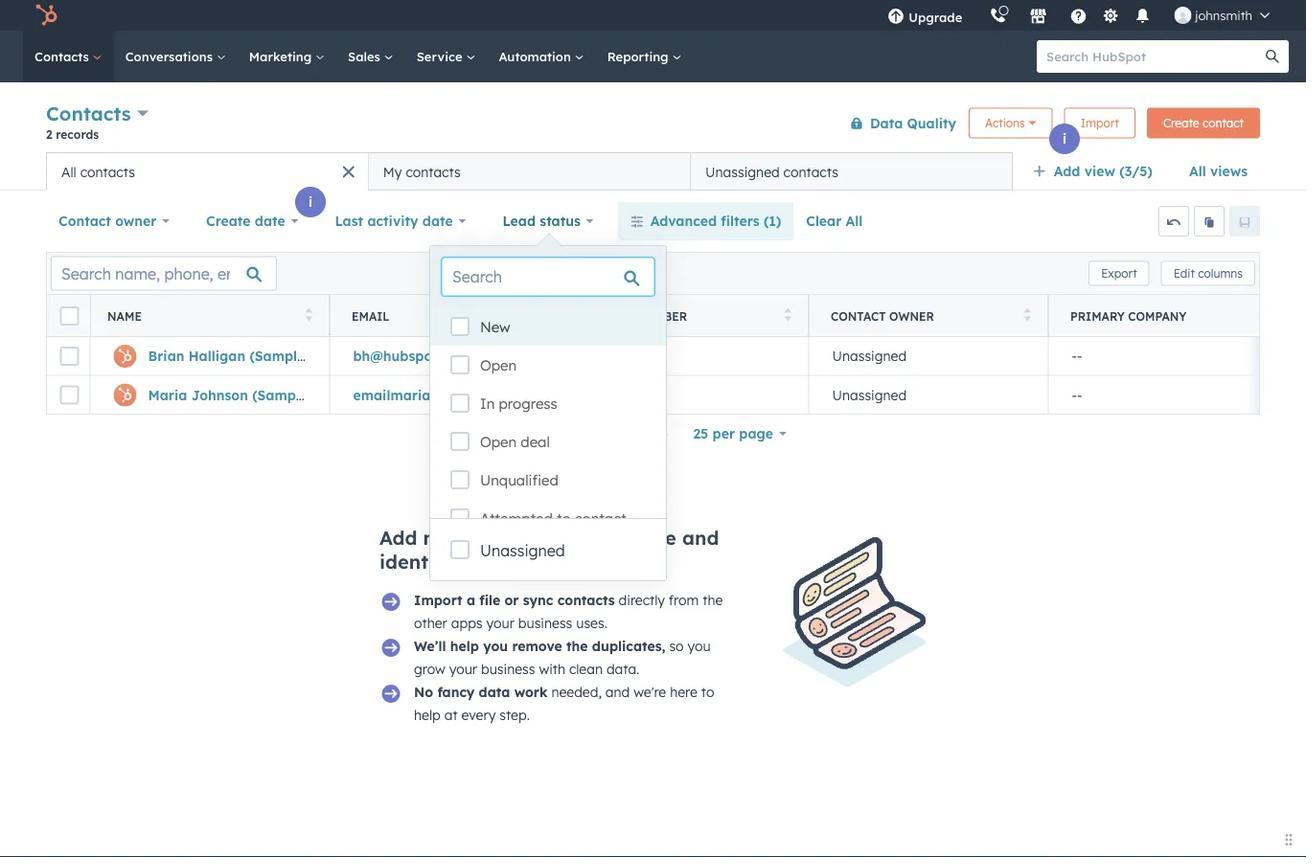 Task type: locate. For each thing, give the bounding box(es) containing it.
actions
[[985, 116, 1025, 130]]

contacts for my contacts
[[406, 163, 461, 180]]

create inside popup button
[[206, 213, 251, 230]]

brian halligan (sample contact) link
[[148, 348, 367, 365]]

data.
[[607, 661, 640, 678]]

identify
[[380, 550, 454, 574]]

1 vertical spatial add
[[380, 526, 417, 550]]

1 vertical spatial contact
[[575, 510, 626, 528]]

1 horizontal spatial contact
[[831, 309, 886, 323]]

hubspot link
[[23, 4, 72, 27]]

create inside button
[[1163, 116, 1200, 130]]

records
[[56, 127, 99, 141]]

contacts down the records
[[80, 163, 135, 180]]

press to sort. element for phone number
[[784, 308, 792, 324]]

-- for bh@hubspot.com
[[1072, 348, 1083, 365]]

press to sort. element for contact owner
[[1024, 308, 1031, 324]]

unassigned contacts
[[705, 163, 839, 180]]

0 horizontal spatial press to sort. image
[[545, 308, 552, 322]]

and inside the add more contacts to organize and identify promising leads
[[682, 526, 719, 550]]

johnson
[[191, 387, 248, 403]]

1 vertical spatial open
[[480, 433, 517, 451]]

per
[[713, 426, 735, 442]]

contacts for all contacts
[[80, 163, 135, 180]]

settings link
[[1099, 5, 1123, 25]]

1 horizontal spatial date
[[422, 213, 453, 230]]

1 horizontal spatial import
[[1081, 116, 1119, 130]]

1 horizontal spatial all
[[846, 213, 863, 230]]

1 horizontal spatial contact
[[1203, 116, 1244, 130]]

you left remove
[[483, 638, 508, 655]]

status
[[540, 213, 581, 230]]

0 vertical spatial the
[[703, 592, 723, 609]]

business inside the so you grow your business with clean data.
[[481, 661, 535, 678]]

actions button
[[969, 108, 1053, 138]]

-- button
[[569, 337, 809, 376]]

all inside 'all views' 'link'
[[1189, 163, 1206, 180]]

contacts inside all contacts button
[[80, 163, 135, 180]]

Search HubSpot search field
[[1037, 40, 1272, 73]]

email
[[352, 309, 390, 323]]

list box
[[430, 308, 666, 538]]

contacts down hubspot link
[[35, 48, 93, 64]]

johnsmith button
[[1163, 0, 1281, 31]]

0 horizontal spatial help
[[414, 707, 441, 724]]

every
[[461, 707, 496, 724]]

deal
[[521, 433, 550, 451]]

maria johnson (sample contact) link
[[148, 387, 369, 403]]

0 vertical spatial i
[[1063, 130, 1067, 147]]

clear
[[806, 213, 842, 230]]

contacts right my
[[406, 163, 461, 180]]

1 horizontal spatial i button
[[1049, 124, 1080, 154]]

(sample up maria johnson (sample contact)
[[250, 348, 305, 365]]

contacts up the records
[[46, 102, 131, 126]]

contact)
[[309, 348, 367, 365], [312, 387, 369, 403]]

press to sort. element
[[305, 308, 312, 324], [545, 308, 552, 324], [784, 308, 792, 324], [1024, 308, 1031, 324]]

automation link
[[487, 31, 596, 82]]

1 unassigned button from the top
[[809, 337, 1049, 376]]

2 press to sort. element from the left
[[545, 308, 552, 324]]

service link
[[405, 31, 487, 82]]

owner
[[115, 213, 157, 230], [889, 309, 934, 323]]

0 horizontal spatial contact
[[575, 510, 626, 528]]

contacts link
[[23, 31, 114, 82]]

clear all
[[806, 213, 863, 230]]

0 horizontal spatial owner
[[115, 213, 157, 230]]

(sample down brian halligan (sample contact) link at the top of page
[[252, 387, 308, 403]]

business up we'll help you remove the duplicates,
[[518, 615, 572, 632]]

data quality button
[[838, 104, 958, 142]]

contact) for bh@hubspot.com
[[309, 348, 367, 365]]

contact inside button
[[1203, 116, 1244, 130]]

contact inside list box
[[575, 510, 626, 528]]

0 horizontal spatial create
[[206, 213, 251, 230]]

4 press to sort. element from the left
[[1024, 308, 1031, 324]]

date right 'activity' on the top left of page
[[422, 213, 453, 230]]

upgrade image
[[888, 9, 905, 26]]

1 horizontal spatial create
[[1163, 116, 1200, 130]]

1 vertical spatial i
[[309, 194, 312, 210]]

1 vertical spatial (sample
[[252, 387, 308, 403]]

0 vertical spatial contact
[[1203, 116, 1244, 130]]

and
[[682, 526, 719, 550], [606, 684, 630, 701]]

reporting link
[[596, 31, 693, 82]]

open left the deal
[[480, 433, 517, 451]]

1 horizontal spatial help
[[450, 638, 479, 655]]

calling icon image
[[989, 7, 1007, 25]]

contacts inside unassigned contacts "button"
[[784, 163, 839, 180]]

contacts up uses.
[[558, 592, 615, 609]]

duplicates,
[[592, 638, 666, 655]]

your down the file
[[486, 615, 515, 632]]

contacts up clear
[[784, 163, 839, 180]]

(sample for johnson
[[252, 387, 308, 403]]

the right from
[[703, 592, 723, 609]]

contact up all views
[[1203, 116, 1244, 130]]

1 vertical spatial your
[[449, 661, 477, 678]]

pagination navigation
[[507, 422, 681, 447]]

date
[[255, 213, 285, 230], [422, 213, 453, 230]]

import inside button
[[1081, 116, 1119, 130]]

1 vertical spatial owner
[[889, 309, 934, 323]]

press to sort. image
[[305, 308, 312, 322], [784, 308, 792, 322]]

service
[[417, 48, 466, 64]]

1 horizontal spatial add
[[1054, 163, 1081, 180]]

1 vertical spatial help
[[414, 707, 441, 724]]

date left last
[[255, 213, 285, 230]]

1 vertical spatial import
[[414, 592, 463, 609]]

0 vertical spatial contact
[[58, 213, 111, 230]]

1 horizontal spatial the
[[703, 592, 723, 609]]

marketplaces image
[[1030, 9, 1047, 26]]

0 vertical spatial contacts
[[35, 48, 93, 64]]

all for all contacts
[[61, 163, 76, 180]]

to right attempted
[[557, 510, 571, 528]]

all right clear
[[846, 213, 863, 230]]

emailmaria@hubspot.com button
[[330, 376, 569, 414]]

help down no
[[414, 707, 441, 724]]

1 vertical spatial business
[[481, 661, 535, 678]]

and up from
[[682, 526, 719, 550]]

contacts inside the add more contacts to organize and identify promising leads
[[479, 526, 561, 550]]

0 vertical spatial add
[[1054, 163, 1081, 180]]

1 horizontal spatial press to sort. image
[[1024, 308, 1031, 322]]

add left view at right
[[1054, 163, 1081, 180]]

your inside the so you grow your business with clean data.
[[449, 661, 477, 678]]

1 vertical spatial contacts
[[46, 102, 131, 126]]

your up fancy
[[449, 661, 477, 678]]

1 vertical spatial contact)
[[312, 387, 369, 403]]

0 vertical spatial your
[[486, 615, 515, 632]]

all inside all contacts button
[[61, 163, 76, 180]]

1 vertical spatial and
[[606, 684, 630, 701]]

step.
[[500, 707, 530, 724]]

press to sort. image down search search box
[[545, 308, 552, 322]]

add inside the add more contacts to organize and identify promising leads
[[380, 526, 417, 550]]

import button
[[1065, 108, 1136, 138]]

2 horizontal spatial all
[[1189, 163, 1206, 180]]

1 horizontal spatial press to sort. image
[[784, 308, 792, 322]]

0 vertical spatial open
[[480, 357, 517, 375]]

open
[[480, 357, 517, 375], [480, 433, 517, 451]]

1 vertical spatial i button
[[295, 187, 326, 218]]

menu item
[[976, 0, 980, 31]]

you right so
[[688, 638, 711, 655]]

0 horizontal spatial i button
[[295, 187, 326, 218]]

add view (3/5) button
[[1021, 152, 1177, 191]]

import
[[1081, 116, 1119, 130], [414, 592, 463, 609]]

contacts down 'unqualified'
[[479, 526, 561, 550]]

unassigned contacts button
[[691, 152, 1013, 191]]

press to sort. image left the primary
[[1024, 308, 1031, 322]]

bh@hubspot.com button
[[330, 337, 569, 376]]

0 vertical spatial import
[[1081, 116, 1119, 130]]

i button left last
[[295, 187, 326, 218]]

to inside the add more contacts to organize and identify promising leads
[[567, 526, 586, 550]]

all views
[[1189, 163, 1248, 180]]

to left organize
[[567, 526, 586, 550]]

0 vertical spatial and
[[682, 526, 719, 550]]

next page image
[[651, 424, 674, 447]]

add inside popup button
[[1054, 163, 1081, 180]]

a
[[467, 592, 475, 609]]

create down all contacts button
[[206, 213, 251, 230]]

export button
[[1089, 261, 1150, 286]]

1 press to sort. image from the left
[[545, 308, 552, 322]]

2 open from the top
[[480, 433, 517, 451]]

0 vertical spatial help
[[450, 638, 479, 655]]

create
[[1163, 116, 1200, 130], [206, 213, 251, 230]]

2 unassigned button from the top
[[809, 376, 1049, 414]]

phone number
[[591, 309, 687, 323]]

1 vertical spatial the
[[566, 638, 588, 655]]

primary company column header
[[1049, 295, 1288, 337]]

settings image
[[1102, 8, 1119, 25]]

2 press to sort. image from the left
[[1024, 308, 1031, 322]]

1 horizontal spatial and
[[682, 526, 719, 550]]

conversations
[[125, 48, 216, 64]]

i button up add view (3/5)
[[1049, 124, 1080, 154]]

create contact button
[[1147, 108, 1260, 138]]

0 horizontal spatial import
[[414, 592, 463, 609]]

phone
[[591, 309, 633, 323]]

0 vertical spatial contact owner
[[58, 213, 157, 230]]

filters
[[721, 213, 760, 230]]

grow
[[414, 661, 445, 678]]

0 horizontal spatial i
[[309, 194, 312, 210]]

1 vertical spatial contact owner
[[831, 309, 934, 323]]

help image
[[1070, 9, 1087, 26]]

emailmaria@hubspot.com
[[353, 387, 530, 403]]

my contacts
[[383, 163, 461, 180]]

columns
[[1198, 266, 1243, 281]]

contact
[[1203, 116, 1244, 130], [575, 510, 626, 528]]

add left more at left bottom
[[380, 526, 417, 550]]

import for import
[[1081, 116, 1119, 130]]

create up all views
[[1163, 116, 1200, 130]]

0 horizontal spatial contact
[[58, 213, 111, 230]]

sales
[[348, 48, 384, 64]]

0 horizontal spatial add
[[380, 526, 417, 550]]

maria johnson (sample contact)
[[148, 387, 369, 403]]

the
[[703, 592, 723, 609], [566, 638, 588, 655]]

advanced
[[650, 213, 717, 230]]

(1)
[[764, 213, 781, 230]]

0 vertical spatial i button
[[1049, 124, 1080, 154]]

3 press to sort. element from the left
[[784, 308, 792, 324]]

the up 'clean'
[[566, 638, 588, 655]]

contact) down bh@hubspot.com link
[[312, 387, 369, 403]]

contact up leads
[[575, 510, 626, 528]]

to right here
[[701, 684, 714, 701]]

remove
[[512, 638, 562, 655]]

help
[[450, 638, 479, 655], [414, 707, 441, 724]]

1 horizontal spatial you
[[688, 638, 711, 655]]

open down 'new'
[[480, 357, 517, 375]]

0 vertical spatial owner
[[115, 213, 157, 230]]

other
[[414, 615, 447, 632]]

25
[[693, 426, 709, 442]]

0 horizontal spatial date
[[255, 213, 285, 230]]

all left 'views'
[[1189, 163, 1206, 180]]

we'll help you remove the duplicates,
[[414, 638, 666, 655]]

to
[[557, 510, 571, 528], [567, 526, 586, 550], [701, 684, 714, 701]]

search image
[[1266, 50, 1279, 63]]

contacts inside my contacts 'button'
[[406, 163, 461, 180]]

all down the 2 records
[[61, 163, 76, 180]]

0 horizontal spatial contact owner
[[58, 213, 157, 230]]

1 horizontal spatial your
[[486, 615, 515, 632]]

1 vertical spatial contact
[[831, 309, 886, 323]]

and down data.
[[606, 684, 630, 701]]

data
[[870, 115, 903, 131]]

apps
[[451, 615, 483, 632]]

import for import a file or sync contacts
[[414, 592, 463, 609]]

import up view at right
[[1081, 116, 1119, 130]]

import up other
[[414, 592, 463, 609]]

you inside the so you grow your business with clean data.
[[688, 638, 711, 655]]

contact) down the email
[[309, 348, 367, 365]]

menu
[[874, 0, 1283, 31]]

press to sort. image
[[545, 308, 552, 322], [1024, 308, 1031, 322]]

0 vertical spatial create
[[1163, 116, 1200, 130]]

0 vertical spatial contact)
[[309, 348, 367, 365]]

0 horizontal spatial your
[[449, 661, 477, 678]]

1 open from the top
[[480, 357, 517, 375]]

0 horizontal spatial you
[[483, 638, 508, 655]]

all inside clear all button
[[846, 213, 863, 230]]

owner inside popup button
[[115, 213, 157, 230]]

johnsmith
[[1195, 7, 1253, 23]]

business inside directly from the other apps your business uses.
[[518, 615, 572, 632]]

0 horizontal spatial and
[[606, 684, 630, 701]]

you
[[483, 638, 508, 655], [688, 638, 711, 655]]

press to sort. image for email
[[545, 308, 552, 322]]

press to sort. element for email
[[545, 308, 552, 324]]

-- for emailmaria@hubspot.com
[[1072, 387, 1083, 403]]

attempted to contact
[[480, 510, 626, 528]]

to inside needed, and we're here to help at every step.
[[701, 684, 714, 701]]

help down apps at the left bottom
[[450, 638, 479, 655]]

0 vertical spatial business
[[518, 615, 572, 632]]

0 horizontal spatial all
[[61, 163, 76, 180]]

1 vertical spatial create
[[206, 213, 251, 230]]

business up data
[[481, 661, 535, 678]]

0 horizontal spatial press to sort. image
[[305, 308, 312, 322]]

add more contacts to organize and identify promising leads
[[380, 526, 719, 574]]

0 vertical spatial (sample
[[250, 348, 305, 365]]

to inside list box
[[557, 510, 571, 528]]

2 you from the left
[[688, 638, 711, 655]]

so
[[669, 638, 684, 655]]



Task type: vqa. For each thing, say whether or not it's contained in the screenshot.
emailmaria@hubspot.com
yes



Task type: describe. For each thing, give the bounding box(es) containing it.
marketing link
[[237, 31, 336, 82]]

data quality
[[870, 115, 957, 131]]

prev
[[544, 426, 574, 442]]

(3/5)
[[1120, 163, 1153, 180]]

no fancy data work
[[414, 684, 548, 701]]

we'll
[[414, 638, 446, 655]]

calling icon button
[[982, 3, 1014, 28]]

at
[[444, 707, 458, 724]]

from
[[669, 592, 699, 609]]

contact) for emailmaria@hubspot.com
[[312, 387, 369, 403]]

0 horizontal spatial the
[[566, 638, 588, 655]]

advanced filters (1)
[[650, 213, 781, 230]]

1 date from the left
[[255, 213, 285, 230]]

notifications image
[[1134, 9, 1151, 26]]

menu containing johnsmith
[[874, 0, 1283, 31]]

number
[[636, 309, 687, 323]]

unassigned button for emailmaria@hubspot.com
[[809, 376, 1049, 414]]

new
[[480, 318, 511, 336]]

file
[[480, 592, 500, 609]]

all views link
[[1177, 152, 1260, 191]]

open deal
[[480, 433, 550, 451]]

create for create contact
[[1163, 116, 1200, 130]]

open for open deal
[[480, 433, 517, 451]]

activity
[[367, 213, 418, 230]]

in
[[480, 395, 495, 413]]

contacts button
[[46, 100, 149, 127]]

lead
[[503, 213, 536, 230]]

promising
[[459, 550, 556, 574]]

open for open
[[480, 357, 517, 375]]

bh@hubspot.com link
[[353, 348, 470, 365]]

add for add more contacts to organize and identify promising leads
[[380, 526, 417, 550]]

all contacts
[[61, 163, 135, 180]]

contact owner inside popup button
[[58, 213, 157, 230]]

contacts inside popup button
[[46, 102, 131, 126]]

reporting
[[607, 48, 672, 64]]

we're
[[634, 684, 666, 701]]

directly from the other apps your business uses.
[[414, 592, 723, 632]]

last activity date button
[[322, 202, 479, 241]]

-- inside button
[[593, 348, 603, 365]]

1 horizontal spatial i
[[1063, 130, 1067, 147]]

last activity date
[[335, 213, 453, 230]]

john smith image
[[1174, 7, 1192, 24]]

advanced filters (1) button
[[618, 202, 794, 241]]

all contacts button
[[46, 152, 368, 191]]

view
[[1085, 163, 1116, 180]]

25 per page button
[[681, 415, 799, 453]]

all for all views
[[1189, 163, 1206, 180]]

1 horizontal spatial owner
[[889, 309, 934, 323]]

halligan
[[189, 348, 245, 365]]

needed, and we're here to help at every step.
[[414, 684, 714, 724]]

1 horizontal spatial contact owner
[[831, 309, 934, 323]]

2
[[46, 127, 52, 141]]

25 per page
[[693, 426, 773, 442]]

help inside needed, and we're here to help at every step.
[[414, 707, 441, 724]]

name
[[107, 309, 142, 323]]

list box containing new
[[430, 308, 666, 538]]

my contacts button
[[368, 152, 691, 191]]

1 press to sort. image from the left
[[305, 308, 312, 322]]

press to sort. image for contact owner
[[1024, 308, 1031, 322]]

clear all button
[[794, 202, 875, 241]]

brian halligan (sample contact)
[[148, 348, 367, 365]]

quality
[[907, 115, 957, 131]]

create for create date
[[206, 213, 251, 230]]

primary company
[[1071, 309, 1187, 323]]

lead status button
[[490, 202, 606, 241]]

maria
[[148, 387, 187, 403]]

1 you from the left
[[483, 638, 508, 655]]

contact inside popup button
[[58, 213, 111, 230]]

1 press to sort. element from the left
[[305, 308, 312, 324]]

unassigned button for bh@hubspot.com
[[809, 337, 1049, 376]]

leads
[[562, 550, 613, 574]]

needed,
[[551, 684, 602, 701]]

automation
[[499, 48, 575, 64]]

unassigned inside "button"
[[705, 163, 780, 180]]

organize
[[592, 526, 676, 550]]

no
[[414, 684, 433, 701]]

and inside needed, and we're here to help at every step.
[[606, 684, 630, 701]]

upgrade
[[909, 9, 963, 25]]

edit
[[1174, 266, 1195, 281]]

work
[[514, 684, 548, 701]]

data
[[479, 684, 510, 701]]

the inside directly from the other apps your business uses.
[[703, 592, 723, 609]]

page
[[739, 426, 773, 442]]

brian
[[148, 348, 184, 365]]

2 date from the left
[[422, 213, 453, 230]]

export
[[1101, 266, 1137, 281]]

attempted
[[480, 510, 553, 528]]

add for add view (3/5)
[[1054, 163, 1081, 180]]

last
[[335, 213, 363, 230]]

my
[[383, 163, 402, 180]]

so you grow your business with clean data.
[[414, 638, 711, 678]]

contacts for unassigned contacts
[[784, 163, 839, 180]]

marketplaces button
[[1018, 0, 1058, 31]]

progress
[[499, 395, 558, 413]]

hubspot image
[[35, 4, 58, 27]]

unqualified
[[480, 472, 559, 490]]

your inside directly from the other apps your business uses.
[[486, 615, 515, 632]]

prev button
[[507, 422, 580, 447]]

Search name, phone, email addresses, or company search field
[[51, 256, 277, 291]]

2 press to sort. image from the left
[[784, 308, 792, 322]]

edit columns
[[1174, 266, 1243, 281]]

company
[[1128, 309, 1187, 323]]

or
[[505, 592, 519, 609]]

add view (3/5)
[[1054, 163, 1153, 180]]

contacts banner
[[46, 98, 1260, 152]]

more
[[423, 526, 473, 550]]

(sample for halligan
[[250, 348, 305, 365]]

lead status
[[503, 213, 581, 230]]

Search search field
[[442, 258, 655, 296]]

uses.
[[576, 615, 608, 632]]



